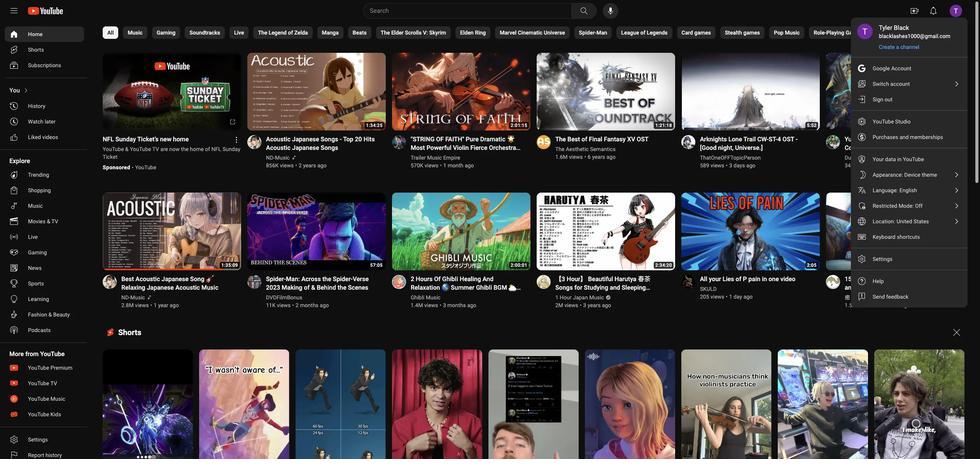 Task type: describe. For each thing, give the bounding box(es) containing it.
restricted mode: off
[[873, 203, 923, 209]]

watch
[[28, 119, 43, 125]]

- inside the arknights lone trail cw-st-4 ost - [good night, universe.]
[[796, 136, 798, 143]]

shopping
[[28, 188, 51, 194]]

the up 1.6m
[[556, 146, 565, 153]]

months for music!
[[882, 303, 900, 309]]

healing
[[460, 276, 481, 283]]

ago for the
[[320, 303, 329, 309]]

"string of faith" pure dramatic 🌟 most powerful violin fierce orchestral strings music
[[411, 136, 518, 160]]

1 vertical spatial tv
[[51, 219, 58, 225]]

dvdfilmbonus link
[[266, 294, 303, 302]]

home inside youtube & youtube tv are now the home of nfl sunday ticket
[[190, 146, 204, 153]]

0 horizontal spatial live
[[28, 234, 38, 241]]

bgm inside the 2 hours of ghibli healing and relaxation 🌎 summer ghibli bgm ⛅ studio ghibli music
[[494, 285, 507, 292]]

views for hours
[[425, 303, 438, 309]]

youtube for youtube kids
[[28, 412, 49, 418]]

& inside spider-man: across the spider-verse 2023   making of & behind the scenes
[[311, 285, 315, 292]]

1 year ago for oh!
[[878, 163, 903, 169]]

best acoustic japanese song 🎸 relaxing japanese acoustic music by nd-music 2,810,671 views 1 year ago 1 hour, 35 minutes element
[[121, 276, 232, 293]]

location: united states
[[873, 219, 930, 225]]

0 horizontal spatial sunday
[[115, 136, 136, 143]]

0 horizontal spatial in
[[762, 276, 768, 283]]

1.4m views
[[411, 303, 438, 309]]

the for final
[[556, 136, 566, 143]]

spider-man: across the spider-verse 2023   making of & behind the scenes by dvdfilmbonus 11,522 views 2 months ago 57 minutes element
[[266, 276, 377, 293]]

google
[[873, 65, 890, 72]]

of inside spider-man: across the spider-verse 2023   making of & behind the scenes
[[304, 285, 310, 292]]

relaxing inside best acoustic japanese song 🎸 relaxing japanese acoustic music
[[121, 285, 145, 292]]

1 hour, 34 minutes, 25 seconds element
[[366, 123, 383, 129]]

faith"
[[446, 136, 464, 143]]

🎸
[[206, 276, 214, 283]]

dueltainer image
[[827, 136, 841, 150]]

ver.4
[[583, 293, 597, 301]]

months for of
[[300, 303, 319, 309]]

3 months ago
[[443, 303, 477, 309]]

st-
[[769, 136, 778, 143]]

stealth
[[725, 30, 743, 36]]

ost for xv
[[637, 136, 649, 143]]

month
[[448, 163, 464, 169]]

years for songs
[[303, 163, 316, 169]]

youtube for youtube & youtube tv are now the home of nfl sunday ticket
[[103, 146, 124, 153]]

trailer music empire image
[[392, 136, 406, 150]]

ago for cw-
[[747, 163, 756, 169]]

tyler black blacklashes1000@gmail.com
[[880, 24, 951, 39]]

for
[[575, 285, 583, 292]]

beats
[[353, 30, 367, 36]]

night,
[[719, 144, 734, 152]]

years for beautiful
[[588, 303, 601, 309]]

best acoustic japanese song 🎸 relaxing japanese acoustic music link
[[121, 276, 232, 293]]

youtube for youtube
[[135, 165, 156, 171]]

0 vertical spatial songs
[[321, 136, 338, 143]]

spider- for man
[[579, 30, 597, 36]]

1 year ago for japanese
[[154, 303, 179, 309]]

2 horizontal spatial and
[[900, 134, 909, 140]]

learning
[[28, 297, 49, 303]]

views for acoustic
[[135, 303, 149, 309]]

2:00:01
[[511, 263, 528, 269]]

united
[[897, 219, 913, 225]]

youtube & youtube tv are now the home of nfl sunday ticket
[[103, 146, 241, 160]]

zelda
[[295, 30, 308, 36]]

sports
[[28, 281, 44, 287]]

arknights lone trail cw-st-4 ost - [good night, universe.]
[[700, 136, 798, 152]]

scrolls
[[405, 30, 422, 36]]

2:05
[[807, 263, 817, 269]]

sign out
[[873, 97, 893, 103]]

yu-
[[845, 136, 854, 143]]

nd music image
[[103, 276, 117, 290]]

stealth games
[[725, 30, 760, 36]]

account
[[892, 65, 912, 72]]

your
[[709, 276, 722, 283]]

youtube for youtube tv
[[28, 381, 49, 387]]

acoustic japanese songs - top 20 hits acoustic japanese songs by nd-music 856,695 views 2 years ago 1 hour, 34 minutes element
[[266, 136, 377, 153]]

keyboard shortcuts
[[873, 234, 921, 241]]

year for japanese
[[158, 303, 168, 309]]

1:21:18 link
[[537, 53, 676, 132]]

report history
[[28, 453, 62, 459]]

nd- for acoustic japanese songs - top 20 hits acoustic japanese songs
[[266, 155, 275, 161]]

cw-
[[758, 136, 769, 143]]

nd-music for best acoustic japanese song 🎸 relaxing japanese acoustic music
[[121, 295, 145, 301]]

2 horizontal spatial the
[[338, 285, 347, 292]]

music inside the 2 hours of ghibli healing and relaxation 🌎 summer ghibli bgm ⛅ studio ghibli music
[[448, 293, 465, 301]]

strings
[[411, 153, 431, 160]]

you
[[9, 87, 20, 94]]

3 for [good
[[730, 163, 733, 169]]

ago for ghibli
[[468, 303, 477, 309]]

2m
[[556, 303, 564, 309]]

fashion
[[28, 312, 47, 318]]

2:01:15 link
[[392, 53, 531, 132]]

1 hour, 21 minutes, 18 seconds element
[[656, 123, 672, 129]]

views for man:
[[277, 303, 291, 309]]

6 years ago
[[588, 154, 616, 160]]

acoustic up 2.8m views
[[136, 276, 160, 283]]

best acoustic japanese song 🎸 relaxing japanese acoustic music
[[121, 276, 219, 292]]

0 horizontal spatial home
[[173, 136, 189, 143]]

playing
[[827, 30, 845, 36]]

ago for master
[[894, 163, 903, 169]]

1 hour, 35 minutes, 9 seconds element
[[221, 263, 238, 269]]

ring
[[475, 30, 486, 36]]

games
[[846, 30, 863, 36]]

11k views
[[266, 303, 291, 309]]

3 for and
[[584, 303, 587, 309]]

2:34:20 link
[[537, 193, 676, 272]]

music inside "string of faith" pure dramatic 🌟 most powerful violin fierce orchestral strings music
[[432, 153, 449, 160]]

"string of faith" pure dramatic 🌟 most powerful violin fierce orchestral strings music by trailer music empire 570,210 views 1 month ago 2 hours, 1 minute element
[[411, 136, 521, 160]]

movies
[[28, 219, 46, 225]]

acoustic up '856k views'
[[266, 144, 291, 152]]

yu-gi-oh! master duel bgm - the complete collection
[[845, 136, 938, 152]]

appearance: device theme
[[873, 172, 938, 178]]

【bgm】
[[556, 293, 582, 301]]

11k
[[266, 303, 276, 309]]

best inside best acoustic japanese song 🎸 relaxing japanese acoustic music
[[121, 276, 134, 283]]

ghibli down "🌎"
[[430, 293, 446, 301]]

2:01:15
[[511, 123, 528, 129]]

views for japanese
[[280, 163, 294, 169]]

1 horizontal spatial gaming
[[157, 30, 176, 36]]

ago for harutya
[[602, 303, 612, 309]]

15
[[845, 276, 852, 283]]

癒しの音
[[845, 295, 867, 301]]

2 for 2 hours of ghibli healing and relaxation 🌎 summer ghibli bgm ⛅ studio ghibli music
[[411, 276, 414, 283]]

of
[[436, 136, 444, 143]]

language: english
[[873, 188, 918, 194]]

the best of final fantasy xv ost
[[556, 136, 649, 143]]

|
[[893, 285, 895, 292]]

marvel cinematic universe
[[500, 30, 565, 36]]

kids
[[51, 412, 61, 418]]

1 day ago
[[730, 294, 753, 301]]

studio inside the 2 hours of ghibli healing and relaxation 🌎 summer ghibli bgm ⛅ studio ghibli music
[[411, 293, 429, 301]]

blacklashes1000@gmail.com
[[880, 33, 951, 39]]

memberships
[[911, 134, 944, 140]]

keyboard
[[873, 234, 896, 241]]

trending
[[28, 172, 49, 178]]

the inside youtube & youtube tv are now the home of nfl sunday ticket
[[181, 146, 189, 153]]

aesthetic
[[566, 146, 589, 153]]

57 minutes, 5 seconds element
[[370, 263, 383, 269]]

6 for mario
[[878, 303, 881, 309]]

2 hours of ghibli healing and relaxation 🌎 summer ghibli bgm ⛅ studio ghibli music by ghibli music 1,490,997 views 3 months ago 2 hours element
[[411, 276, 521, 301]]

2:05 link
[[682, 193, 820, 272]]

bgm inside yu-gi-oh! master duel bgm - the complete collection
[[908, 136, 922, 143]]

relaxation
[[411, 285, 440, 292]]

of inside the all your lies of p pain in one video by skuld 205 views 1 day ago 2 minutes, 5 seconds element
[[736, 276, 742, 283]]

a
[[897, 44, 900, 50]]

& for youtube
[[125, 146, 129, 153]]

year for oh!
[[882, 163, 893, 169]]

and inside 【3 hour】 beautiful harutya 春茶 songs for studying and sleeping 【bgm】 ver.4
[[610, 285, 621, 292]]

next image
[[956, 25, 971, 40]]

elden ring
[[460, 30, 486, 36]]

and inside 15 relaxing mario jazz medley: chill and work music! | nintendo game music
[[845, 285, 856, 292]]

fashion & beauty
[[28, 312, 70, 318]]

1 hour japan music
[[556, 295, 604, 301]]

thatoneofftopicperson
[[700, 155, 761, 161]]

205
[[700, 294, 710, 301]]

all for all
[[107, 30, 114, 36]]

of right the 'league'
[[641, 30, 646, 36]]

nfl sunday ticket's new home
[[103, 136, 189, 143]]

ago for -
[[318, 163, 327, 169]]

universe.]
[[736, 144, 763, 152]]

elden
[[460, 30, 474, 36]]

all your lies of p pain in one video by skuld 205 views 1 day ago 2 minutes, 5 seconds element
[[700, 276, 796, 284]]

ost for 4
[[783, 136, 795, 143]]

1 for music
[[154, 303, 157, 309]]

youtube for youtube premium
[[28, 365, 49, 372]]

yu-gi-oh! master duel bgm - the complete collection by dueltainer 348,600 views 1 year ago 52 minutes element
[[845, 136, 956, 153]]

arknights lone trail cw-st-4 ost - [good night, universe.] link
[[700, 136, 811, 153]]

master
[[873, 136, 893, 143]]

15 relaxing mario jazz medley: chill and work music! | nintendo game music
[[845, 276, 947, 301]]

2 hours, 1 second element
[[511, 263, 528, 269]]

ghibli down and
[[476, 285, 492, 292]]

1 month ago
[[444, 163, 474, 169]]

years for of
[[592, 154, 606, 160]]

of
[[434, 276, 441, 283]]

thatoneofftopicperson link
[[700, 154, 762, 162]]

out
[[885, 97, 893, 103]]

5:52 link
[[682, 53, 820, 132]]



Task type: vqa. For each thing, say whether or not it's contained in the screenshot.
2 corresponding to 2 Hours Of Ghibli Healing And Relaxation 🌎 Summer Ghibli BGM ⛅ Studio Ghibli Music
yes



Task type: locate. For each thing, give the bounding box(es) containing it.
& for tv
[[47, 219, 50, 225]]

ago down 2 hours of ghibli healing and relaxation 🌎 summer ghibli bgm ⛅ studio ghibli music by ghibli music 1,490,997 views 3 months ago 2 hours element
[[468, 303, 477, 309]]

1 horizontal spatial studio
[[896, 119, 911, 125]]

dvdfilmbonus image
[[248, 276, 262, 290]]

3 for summer
[[443, 303, 446, 309]]

2 vertical spatial the
[[338, 285, 347, 292]]

2:34:20
[[656, 263, 672, 269]]

1 horizontal spatial nd-music
[[266, 155, 290, 161]]

appearance: device theme option
[[851, 167, 968, 183]]

Search text field
[[370, 6, 571, 16]]

the up behind
[[323, 276, 331, 283]]

help
[[873, 279, 884, 285]]

nfl left nd music image
[[212, 146, 221, 153]]

0 horizontal spatial gaming
[[28, 250, 47, 256]]

final
[[589, 136, 603, 143]]

recently uploaded
[[911, 30, 956, 36]]

1 vertical spatial live
[[28, 234, 38, 241]]

channel
[[901, 44, 920, 50]]

0 horizontal spatial studio
[[411, 293, 429, 301]]

nd-music for acoustic japanese songs - top 20 hits acoustic japanese songs
[[266, 155, 290, 161]]

powerful
[[427, 144, 452, 152]]

0 horizontal spatial nd-music link
[[121, 294, 146, 302]]

views down aesthetic
[[569, 154, 583, 160]]

months down send feedback
[[882, 303, 900, 309]]

views for hour】
[[565, 303, 579, 309]]

acoustic down song
[[175, 285, 200, 292]]

ghibli music image
[[392, 276, 406, 290]]

soundtracks
[[190, 30, 220, 36]]

views for lone
[[711, 163, 725, 169]]

sunday inside youtube & youtube tv are now the home of nfl sunday ticket
[[223, 146, 241, 153]]

0 horizontal spatial spider-
[[266, 276, 286, 283]]

dvdfilmbonus
[[266, 295, 302, 301]]

ticket's
[[137, 136, 159, 143]]

account
[[891, 81, 910, 87]]

youtube kids link
[[5, 407, 84, 423], [5, 407, 84, 423]]

of inside youtube & youtube tv are now the home of nfl sunday ticket
[[205, 146, 210, 153]]

tv left are
[[152, 146, 159, 153]]

views for your
[[711, 294, 725, 301]]

2 vertical spatial songs
[[556, 285, 573, 292]]

1 year ago down data
[[878, 163, 903, 169]]

ago right month
[[465, 163, 474, 169]]

1 horizontal spatial spider-
[[333, 276, 353, 283]]

1 horizontal spatial all
[[700, 276, 708, 283]]

day
[[734, 294, 743, 301]]

nfl sunday ticket's new home link
[[103, 136, 198, 144]]

ago down behind
[[320, 303, 329, 309]]

studio up 1.4m
[[411, 293, 429, 301]]

856k
[[266, 163, 279, 169]]

1:34:25
[[366, 123, 383, 129]]

settings up report
[[28, 437, 48, 444]]

1 left the day
[[730, 294, 733, 301]]

2 down dvdfilmbonus link
[[296, 303, 299, 309]]

0 vertical spatial live
[[234, 30, 244, 36]]

purchases
[[873, 134, 899, 140]]

- right 4
[[796, 136, 798, 143]]

youtube tv link
[[5, 376, 84, 392], [5, 376, 84, 392]]

1 vertical spatial the
[[323, 276, 331, 283]]

ticket
[[103, 154, 118, 160]]

- inside yu-gi-oh! master duel bgm - the complete collection
[[924, 136, 926, 143]]

create
[[880, 44, 895, 50]]

league
[[622, 30, 639, 36]]

0 vertical spatial nd-music link
[[266, 154, 290, 162]]

the best of final fantasy xv ost by the aesthetic semantics 1,610,724 views 6 years ago 1 hour, 21 minutes element
[[556, 136, 649, 144]]

purchases and memberships
[[873, 134, 944, 140]]

1 horizontal spatial year
[[882, 163, 893, 169]]

games right 'card'
[[695, 30, 711, 36]]

views right '856k'
[[280, 163, 294, 169]]

card
[[682, 30, 693, 36]]

0 vertical spatial home
[[173, 136, 189, 143]]

3 months from the left
[[882, 303, 900, 309]]

0 horizontal spatial the
[[181, 146, 189, 153]]

game
[[923, 285, 940, 292]]

- inside acoustic japanese songs - top 20 hits acoustic japanese songs
[[340, 136, 342, 143]]

studio up purchases and memberships
[[896, 119, 911, 125]]

0 horizontal spatial best
[[121, 276, 134, 283]]

spider-man: across the spider-verse 2023   making of & behind the scenes
[[266, 276, 369, 292]]

games for card games
[[695, 30, 711, 36]]

views down 'dueltainer' link
[[859, 163, 873, 169]]

& left beauty
[[48, 312, 52, 318]]

days
[[734, 163, 745, 169]]

1 vertical spatial 1 year ago
[[154, 303, 179, 309]]

1 vertical spatial nd-music
[[121, 295, 145, 301]]

views for of
[[425, 163, 439, 169]]

nd-music link up '856k views'
[[266, 154, 290, 162]]

ghibli
[[442, 276, 458, 283], [476, 285, 492, 292], [430, 293, 446, 301], [411, 295, 425, 301]]

2 games from the left
[[744, 30, 760, 36]]

the for zelda
[[258, 30, 267, 36]]

ago right the day
[[744, 294, 753, 301]]

universe
[[544, 30, 565, 36]]

create a channel
[[880, 44, 920, 50]]

0 vertical spatial 1 year ago
[[878, 163, 903, 169]]

gaming left soundtracks
[[157, 30, 176, 36]]

the left legend
[[258, 30, 267, 36]]

⛅
[[509, 285, 517, 292]]

music inside best acoustic japanese song 🎸 relaxing japanese acoustic music
[[202, 285, 219, 292]]

home right the "now"
[[190, 146, 204, 153]]

0 horizontal spatial months
[[300, 303, 319, 309]]

games for stealth games
[[744, 30, 760, 36]]

ago for pure
[[465, 163, 474, 169]]

1 horizontal spatial -
[[796, 136, 798, 143]]

views for gi-
[[859, 163, 873, 169]]

1 horizontal spatial nd-music link
[[266, 154, 290, 162]]

youtube for youtube studio
[[873, 119, 894, 125]]

2 - from the left
[[796, 136, 798, 143]]

nfl inside youtube & youtube tv are now the home of nfl sunday ticket
[[212, 146, 221, 153]]

the inside yu-gi-oh! master duel bgm - the complete collection
[[927, 136, 938, 143]]

and
[[483, 276, 494, 283]]

1 for complete
[[878, 163, 881, 169]]

2 horizontal spatial -
[[924, 136, 926, 143]]

6 months ago
[[878, 303, 911, 309]]

1 horizontal spatial 1 year ago
[[878, 163, 903, 169]]

1 horizontal spatial games
[[744, 30, 760, 36]]

1 horizontal spatial live
[[234, 30, 244, 36]]

1 vertical spatial years
[[303, 163, 316, 169]]

3 down "🌎"
[[443, 303, 446, 309]]

the best of final fantasy xv ost link
[[556, 136, 649, 144]]

ost right 4
[[783, 136, 795, 143]]

spider-man
[[579, 30, 608, 36]]

1 vertical spatial studio
[[411, 293, 429, 301]]

arknights lone trail cw-st-4 ost - [good night, universe.] by thatoneofftopicperson 589 views 3 days ago 5 minutes, 52 seconds element
[[700, 136, 811, 153]]

1 horizontal spatial sunday
[[223, 146, 241, 153]]

& inside youtube & youtube tv are now the home of nfl sunday ticket
[[125, 146, 129, 153]]

shorts down 2.8m
[[118, 329, 142, 338]]

nd-music link for best acoustic japanese song 🎸 relaxing japanese acoustic music
[[121, 294, 146, 302]]

ago for song
[[170, 303, 179, 309]]

views down 【bgm】
[[565, 303, 579, 309]]

shorts
[[28, 47, 44, 53], [118, 329, 142, 338]]

2 minutes, 5 seconds element
[[807, 263, 817, 269]]

music inside "link"
[[426, 295, 441, 301]]

吉直堂
[[868, 295, 885, 301]]

relaxing inside 15 relaxing mario jazz medley: chill and work music! | nintendo game music
[[854, 276, 878, 283]]

1 hour japan music image
[[537, 276, 551, 290]]

0 horizontal spatial -
[[340, 136, 342, 143]]

1 horizontal spatial shorts
[[118, 329, 142, 338]]

songs left the top on the top left of page
[[321, 136, 338, 143]]

0 horizontal spatial bgm
[[494, 285, 507, 292]]

1 horizontal spatial nfl
[[212, 146, 221, 153]]

orchestral
[[489, 144, 518, 152]]

the right the "now"
[[181, 146, 189, 153]]

2.8m
[[121, 303, 134, 309]]

2 months from the left
[[448, 303, 466, 309]]

1 down your
[[878, 163, 881, 169]]

views right 2.8m
[[135, 303, 149, 309]]

6 for of
[[588, 154, 591, 160]]

all your lies of p pain in one video link
[[700, 276, 796, 284]]

ago down semantics
[[607, 154, 616, 160]]

1 vertical spatial shorts
[[118, 329, 142, 338]]

spider-
[[579, 30, 597, 36], [266, 276, 286, 283], [333, 276, 353, 283]]

switch
[[873, 81, 890, 87]]

0 vertical spatial settings
[[873, 256, 893, 263]]

0 horizontal spatial settings
[[28, 437, 48, 444]]

1 down empire
[[444, 163, 447, 169]]

ost right xv
[[637, 136, 649, 143]]

- left the top on the top left of page
[[340, 136, 342, 143]]

- right duel
[[924, 136, 926, 143]]

癒しの音 吉直堂 image
[[827, 276, 841, 290]]

2 vertical spatial years
[[588, 303, 601, 309]]

0 vertical spatial year
[[882, 163, 893, 169]]

you link
[[5, 83, 84, 98], [5, 83, 84, 98]]

harutya
[[615, 276, 637, 283]]

348k
[[845, 163, 858, 169]]

youtube for youtube music
[[28, 397, 49, 403]]

shopping link
[[5, 183, 84, 198], [5, 183, 84, 198]]

games right stealth
[[744, 30, 760, 36]]

0 vertical spatial studio
[[896, 119, 911, 125]]

1 horizontal spatial 6
[[878, 303, 881, 309]]

tyler
[[880, 24, 893, 32]]

the for v:
[[381, 30, 390, 36]]

1 vertical spatial 6
[[878, 303, 881, 309]]

0 vertical spatial nd-music
[[266, 155, 290, 161]]

1 horizontal spatial 3
[[584, 303, 587, 309]]

nd- up 2.8m
[[121, 295, 130, 301]]

1 horizontal spatial home
[[190, 146, 204, 153]]

ago for final
[[607, 154, 616, 160]]

nd-music up '856k views'
[[266, 155, 290, 161]]

0 vertical spatial all
[[107, 30, 114, 36]]

2 inside the 2 hours of ghibli healing and relaxation 🌎 summer ghibli bgm ⛅ studio ghibli music
[[411, 276, 414, 283]]

sunday left ticket's
[[115, 136, 136, 143]]

& right movies at the top
[[47, 219, 50, 225]]

ost inside the arknights lone trail cw-st-4 ost - [good night, universe.]
[[783, 136, 795, 143]]

thatoneofftopicperson image
[[682, 136, 696, 150]]

restricted
[[873, 203, 898, 209]]

settings up mario
[[873, 256, 893, 263]]

best up aesthetic
[[568, 136, 580, 143]]

0 horizontal spatial year
[[158, 303, 168, 309]]

0 horizontal spatial ost
[[637, 136, 649, 143]]

1 vertical spatial songs
[[321, 144, 338, 152]]

2 left hours
[[411, 276, 414, 283]]

explore
[[9, 158, 30, 165]]

【3 hour】 beautiful harutya 春茶 songs for studying and sleeping 【bgm】 ver.4
[[556, 276, 651, 301]]

0 vertical spatial sunday
[[115, 136, 136, 143]]

1 - from the left
[[340, 136, 342, 143]]

2m views
[[556, 303, 579, 309]]

live down movies at the top
[[28, 234, 38, 241]]

[good
[[700, 144, 717, 152]]

views
[[569, 154, 583, 160], [280, 163, 294, 169], [425, 163, 439, 169], [711, 163, 725, 169], [859, 163, 873, 169], [711, 294, 725, 301], [135, 303, 149, 309], [277, 303, 291, 309], [425, 303, 438, 309], [565, 303, 579, 309], [859, 303, 873, 309]]

1 vertical spatial best
[[121, 276, 134, 283]]

0 vertical spatial gaming
[[157, 30, 176, 36]]

2 right '856k views'
[[299, 163, 302, 169]]

0 vertical spatial years
[[592, 154, 606, 160]]

best right nd music icon
[[121, 276, 134, 283]]

hour
[[560, 295, 572, 301]]

spider- up 2023
[[266, 276, 286, 283]]

duel
[[894, 136, 907, 143]]

of left zelda at the top left of page
[[288, 30, 293, 36]]

0 vertical spatial nfl
[[103, 136, 114, 143]]

ago down 【3 hour】 beautiful harutya 春茶 songs for studying and sleeping 【bgm】 ver.4
[[602, 303, 612, 309]]

songs inside 【3 hour】 beautiful harutya 春茶 songs for studying and sleeping 【bgm】 ver.4
[[556, 285, 573, 292]]

2 horizontal spatial months
[[882, 303, 900, 309]]

views down ghibli music "link"
[[425, 303, 438, 309]]

【3 hour】 beautiful harutya 春茶 songs for studying and sleeping 【bgm】 ver.4 by 1 hour japan music 2,006,668 views 3 years ago 2 hours, 34 minutes element
[[556, 276, 666, 301]]

2 ost from the left
[[783, 136, 795, 143]]

ost inside the best of final fantasy xv ost by the aesthetic semantics 1,610,724 views 6 years ago 1 hour, 21 minutes element
[[637, 136, 649, 143]]

premium
[[51, 365, 73, 372]]

live right soundtracks
[[234, 30, 244, 36]]

0 horizontal spatial nfl
[[103, 136, 114, 143]]

1 vertical spatial nd-music link
[[121, 294, 146, 302]]

1 horizontal spatial nd-
[[266, 155, 275, 161]]

bgm left ⛅
[[494, 285, 507, 292]]

ago for of
[[744, 294, 753, 301]]

1 vertical spatial gaming
[[28, 250, 47, 256]]

1 vertical spatial home
[[190, 146, 204, 153]]

nd-
[[266, 155, 275, 161], [121, 295, 130, 301]]

views down the 癒しの音 吉直堂 link
[[859, 303, 873, 309]]

youtube tv
[[28, 381, 57, 387]]

1 year ago down best acoustic japanese song 🎸 relaxing japanese acoustic music
[[154, 303, 179, 309]]

spider- for man:
[[266, 276, 286, 283]]

views for relaxing
[[859, 303, 873, 309]]

year down data
[[882, 163, 893, 169]]

the right the aesthetic semantics icon
[[556, 136, 566, 143]]

tv down youtube premium
[[50, 381, 57, 387]]

man
[[597, 30, 608, 36]]

0 vertical spatial 6
[[588, 154, 591, 160]]

months down spider-man: across the spider-verse 2023   making of & behind the scenes
[[300, 303, 319, 309]]

music inside 15 relaxing mario jazz medley: chill and work music! | nintendo game music
[[845, 293, 862, 301]]

years down semantics
[[592, 154, 606, 160]]

1 ost from the left
[[637, 136, 649, 143]]

0 vertical spatial relaxing
[[854, 276, 878, 283]]

& for beauty
[[48, 312, 52, 318]]

6 down the aesthetic semantics link
[[588, 154, 591, 160]]

3 down the thatoneofftopicperson link
[[730, 163, 733, 169]]

3 - from the left
[[924, 136, 926, 143]]

0 vertical spatial shorts
[[28, 47, 44, 53]]

acoustic right nd music image
[[266, 136, 291, 143]]

of left p
[[736, 276, 742, 283]]

2 for 2 years ago
[[299, 163, 302, 169]]

1 months from the left
[[300, 303, 319, 309]]

2 hours, 1 minute, 15 seconds element
[[511, 123, 528, 129]]

1 vertical spatial all
[[700, 276, 708, 283]]

years down ver.4
[[588, 303, 601, 309]]

nd music image
[[248, 136, 262, 150]]

your data in youtube link
[[851, 152, 968, 167], [851, 152, 968, 167]]

1 for violin
[[444, 163, 447, 169]]

0 vertical spatial nd-
[[266, 155, 275, 161]]

& down across
[[311, 285, 315, 292]]

manga
[[322, 30, 339, 36]]

6 down '吉直堂'
[[878, 303, 881, 309]]

movies & tv link
[[5, 214, 84, 230], [5, 214, 84, 230]]

the aesthetic semantics image
[[537, 136, 551, 150]]

0 horizontal spatial relaxing
[[121, 285, 145, 292]]

v:
[[423, 30, 428, 36]]

studying
[[584, 285, 609, 292]]

0 horizontal spatial 3
[[443, 303, 446, 309]]

3 down japan at the bottom
[[584, 303, 587, 309]]

months for summer
[[448, 303, 466, 309]]

songs up 2 years ago
[[321, 144, 338, 152]]

0 horizontal spatial shorts
[[28, 47, 44, 53]]

1:21:18
[[656, 123, 672, 129]]

youtube music link
[[5, 392, 84, 407], [5, 392, 84, 407]]

avatar image image
[[950, 5, 963, 17]]

views for best
[[569, 154, 583, 160]]

appearance:
[[873, 172, 904, 178]]

ago for jazz
[[902, 303, 911, 309]]

1 vertical spatial year
[[158, 303, 168, 309]]

ghibli up "🌎"
[[442, 276, 458, 283]]

bgm right duel
[[908, 136, 922, 143]]

mario
[[879, 276, 895, 283]]

ago down your data in youtube on the right
[[894, 163, 903, 169]]

1 vertical spatial relaxing
[[121, 285, 145, 292]]

1 games from the left
[[695, 30, 711, 36]]

live link
[[5, 230, 84, 245], [5, 230, 84, 245]]

tv right movies at the top
[[51, 219, 58, 225]]

1 horizontal spatial relaxing
[[854, 276, 878, 283]]

1 for video
[[730, 294, 733, 301]]

home
[[28, 31, 43, 37]]

1 horizontal spatial ost
[[783, 136, 795, 143]]

2023
[[266, 285, 280, 292]]

years down acoustic japanese songs - top 20 hits acoustic japanese songs
[[303, 163, 316, 169]]

15 relaxing mario jazz medley: chill and work music! | nintendo game music by 癒しの音 吉直堂 1,588,788 views 6 months ago 1 hour, 15 minutes element
[[845, 276, 956, 301]]

2 months ago
[[296, 303, 329, 309]]

0 horizontal spatial nd-music
[[121, 295, 145, 301]]

spider- up the scenes
[[333, 276, 353, 283]]

1 vertical spatial bgm
[[494, 285, 507, 292]]

2 for 2 months ago
[[296, 303, 299, 309]]

& up the sponsored
[[125, 146, 129, 153]]

2 horizontal spatial spider-
[[579, 30, 597, 36]]

1 vertical spatial nfl
[[212, 146, 221, 153]]

1 up 2m
[[556, 295, 559, 301]]

tv inside youtube & youtube tv are now the home of nfl sunday ticket
[[152, 146, 159, 153]]

1 horizontal spatial months
[[448, 303, 466, 309]]

trailer
[[411, 155, 426, 161]]

sunday left nd music image
[[223, 146, 241, 153]]

relaxing up work
[[854, 276, 878, 283]]

5 minutes, 52 seconds element
[[807, 123, 817, 129]]

1 horizontal spatial best
[[568, 136, 580, 143]]

months down summer
[[448, 303, 466, 309]]

all
[[107, 30, 114, 36], [700, 276, 708, 283]]

history
[[46, 453, 62, 459]]

2 hours, 34 minutes, 20 seconds element
[[656, 263, 672, 269]]

skuld image
[[682, 276, 696, 290]]

across
[[302, 276, 321, 283]]

songs down the 【3
[[556, 285, 573, 292]]

0 vertical spatial in
[[898, 156, 902, 163]]

nd- for best acoustic japanese song 🎸 relaxing japanese acoustic music
[[121, 295, 130, 301]]

2 horizontal spatial 3
[[730, 163, 733, 169]]

1 vertical spatial nd-
[[121, 295, 130, 301]]

2 hours of ghibli healing and relaxation 🌎 summer ghibli bgm ⛅ studio ghibli music
[[411, 276, 517, 301]]

0 horizontal spatial 6
[[588, 154, 591, 160]]

home up the "now"
[[173, 136, 189, 143]]

1 horizontal spatial the
[[323, 276, 331, 283]]

relaxing up 2.8m views
[[121, 285, 145, 292]]

feedback
[[887, 294, 909, 300]]

bgm
[[908, 136, 922, 143], [494, 285, 507, 292]]

youtube premium
[[28, 365, 73, 372]]

nfl up ticket
[[103, 136, 114, 143]]

ago down "acoustic japanese songs - top 20 hits acoustic japanese songs" link
[[318, 163, 327, 169]]

nd-music link up 2.8m views
[[121, 294, 146, 302]]

spider- right universe
[[579, 30, 597, 36]]

1 vertical spatial in
[[762, 276, 768, 283]]

tab list containing all
[[103, 22, 981, 44]]

legends
[[647, 30, 668, 36]]

589 views
[[700, 163, 725, 169]]

nd-music link for acoustic japanese songs - top 20 hits acoustic japanese songs
[[266, 154, 290, 162]]

0 vertical spatial the
[[181, 146, 189, 153]]

None search field
[[349, 3, 599, 19]]

nd- up '856k'
[[266, 155, 275, 161]]

ago right "days"
[[747, 163, 756, 169]]

switch account
[[873, 81, 910, 87]]

tab list
[[103, 22, 981, 44]]

0 vertical spatial tv
[[152, 146, 159, 153]]

views down trailer music empire
[[425, 163, 439, 169]]

in right data
[[898, 156, 902, 163]]

of down across
[[304, 285, 310, 292]]

0 horizontal spatial all
[[107, 30, 114, 36]]

1 vertical spatial sunday
[[223, 146, 241, 153]]

youtube premium link
[[5, 361, 84, 376], [5, 361, 84, 376]]

of inside the best of final fantasy xv ost by the aesthetic semantics 1,610,724 views 6 years ago 1 hour, 21 minutes element
[[582, 136, 588, 143]]

1 vertical spatial settings
[[28, 437, 48, 444]]

1 horizontal spatial bgm
[[908, 136, 922, 143]]

2 vertical spatial tv
[[50, 381, 57, 387]]

ghibli inside "link"
[[411, 295, 425, 301]]

0 vertical spatial bgm
[[908, 136, 922, 143]]

all for all your lies of p pain in one video
[[700, 276, 708, 283]]



